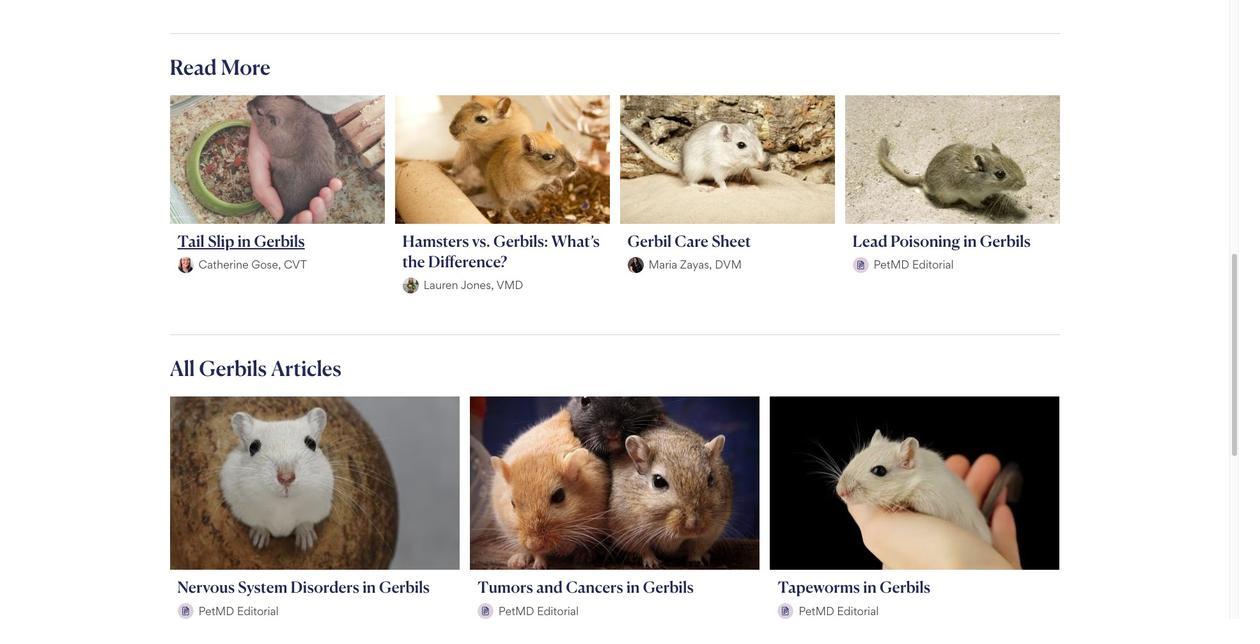 Task type: vqa. For each thing, say whether or not it's contained in the screenshot.
Catherine
yes



Task type: describe. For each thing, give the bounding box(es) containing it.
petmd for tapeworms
[[799, 604, 835, 618]]

tapeworms in gerbils
[[778, 578, 931, 597]]

by image for tail
[[178, 257, 194, 273]]

all
[[170, 356, 195, 381]]

what's
[[552, 232, 600, 251]]

maria zayas, dvm
[[649, 258, 742, 271]]

sheet
[[712, 232, 752, 251]]

by image for tapeworms
[[778, 603, 794, 619]]

tail slip in gerbils
[[178, 232, 305, 251]]

editorial for and
[[537, 604, 579, 618]]

editorial for in
[[838, 604, 879, 618]]

poisoning
[[891, 232, 961, 251]]

in right disorders
[[363, 578, 376, 597]]

the
[[403, 252, 425, 271]]

by image for read more
[[403, 278, 419, 294]]

2 horizontal spatial by image
[[853, 257, 869, 273]]

read more
[[170, 54, 271, 80]]

read
[[170, 54, 217, 80]]

vmd
[[497, 278, 524, 292]]

in right cancers
[[627, 578, 640, 597]]

lead poisoning in gerbils
[[853, 232, 1031, 251]]

and
[[537, 578, 563, 597]]

gose,
[[252, 258, 281, 271]]

in right tapeworms at the bottom right of the page
[[864, 578, 877, 597]]

petmd editorial for and
[[499, 604, 579, 618]]

petmd editorial for in
[[799, 604, 879, 618]]

more
[[221, 54, 271, 80]]

in right slip
[[238, 232, 251, 251]]

catherine
[[199, 258, 249, 271]]

nervous
[[178, 578, 235, 597]]

hamsters
[[403, 232, 469, 251]]



Task type: locate. For each thing, give the bounding box(es) containing it.
by image for gerbil
[[628, 257, 644, 273]]

lead
[[853, 232, 888, 251]]

1 horizontal spatial by image
[[478, 603, 494, 619]]

1 vertical spatial by image
[[403, 278, 419, 294]]

vs.
[[472, 232, 491, 251]]

nervous system disorders in gerbils
[[178, 578, 430, 597]]

by image down tapeworms at the bottom right of the page
[[778, 603, 794, 619]]

tapeworms
[[778, 578, 861, 597]]

editorial down poisoning
[[913, 258, 954, 271]]

lauren
[[424, 278, 458, 292]]

catherine gose, cvt
[[199, 258, 307, 271]]

articles
[[271, 356, 342, 381]]

petmd editorial down 'system'
[[199, 604, 279, 618]]

editorial down 'system'
[[237, 604, 279, 618]]

care
[[675, 232, 709, 251]]

tumors
[[478, 578, 533, 597]]

gerbil
[[628, 232, 672, 251]]

jones,
[[461, 278, 494, 292]]

cvt
[[284, 258, 307, 271]]

by image for all gerbils articles
[[478, 603, 494, 619]]

petmd for lead
[[874, 258, 910, 271]]

by image down lead
[[853, 257, 869, 273]]

0 horizontal spatial by image
[[403, 278, 419, 294]]

difference?
[[429, 252, 508, 271]]

petmd for tumors
[[499, 604, 535, 618]]

by image down nervous at the left bottom of page
[[178, 603, 194, 619]]

0 vertical spatial by image
[[853, 257, 869, 273]]

petmd editorial for system
[[199, 604, 279, 618]]

by image down the
[[403, 278, 419, 294]]

petmd for nervous
[[199, 604, 234, 618]]

lauren jones, vmd
[[424, 278, 524, 292]]

in right poisoning
[[964, 232, 977, 251]]

tail
[[178, 232, 205, 251]]

zayas,
[[681, 258, 713, 271]]

petmd editorial down tapeworms in gerbils
[[799, 604, 879, 618]]

petmd editorial for poisoning
[[874, 258, 954, 271]]

dvm
[[715, 258, 742, 271]]

cancers
[[566, 578, 624, 597]]

by image down tail
[[178, 257, 194, 273]]

petmd down tapeworms at the bottom right of the page
[[799, 604, 835, 618]]

editorial down tapeworms in gerbils
[[838, 604, 879, 618]]

hamsters vs. gerbils: what's the difference?
[[403, 232, 600, 271]]

in
[[238, 232, 251, 251], [964, 232, 977, 251], [363, 578, 376, 597], [627, 578, 640, 597], [864, 578, 877, 597]]

by image for nervous
[[178, 603, 194, 619]]

editorial
[[913, 258, 954, 271], [237, 604, 279, 618], [537, 604, 579, 618], [838, 604, 879, 618]]

system
[[238, 578, 288, 597]]

petmd down lead
[[874, 258, 910, 271]]

editorial for system
[[237, 604, 279, 618]]

by image down tumors
[[478, 603, 494, 619]]

maria
[[649, 258, 678, 271]]

petmd editorial
[[874, 258, 954, 271], [199, 604, 279, 618], [499, 604, 579, 618], [799, 604, 879, 618]]

petmd
[[874, 258, 910, 271], [199, 604, 234, 618], [499, 604, 535, 618], [799, 604, 835, 618]]

petmd editorial down poisoning
[[874, 258, 954, 271]]

tumors and cancers in gerbils
[[478, 578, 694, 597]]

editorial down and
[[537, 604, 579, 618]]

petmd down nervous at the left bottom of page
[[199, 604, 234, 618]]

disorders
[[291, 578, 360, 597]]

by image
[[853, 257, 869, 273], [403, 278, 419, 294], [478, 603, 494, 619]]

slip
[[208, 232, 234, 251]]

all gerbils articles
[[170, 356, 342, 381]]

by image left maria
[[628, 257, 644, 273]]

2 vertical spatial by image
[[478, 603, 494, 619]]

gerbil care sheet
[[628, 232, 752, 251]]

gerbils
[[254, 232, 305, 251], [981, 232, 1031, 251], [199, 356, 267, 381], [379, 578, 430, 597], [643, 578, 694, 597], [880, 578, 931, 597]]

by image
[[178, 257, 194, 273], [628, 257, 644, 273], [178, 603, 194, 619], [778, 603, 794, 619]]

petmd down tumors
[[499, 604, 535, 618]]

editorial for poisoning
[[913, 258, 954, 271]]

petmd editorial down and
[[499, 604, 579, 618]]

gerbils:
[[494, 232, 548, 251]]



